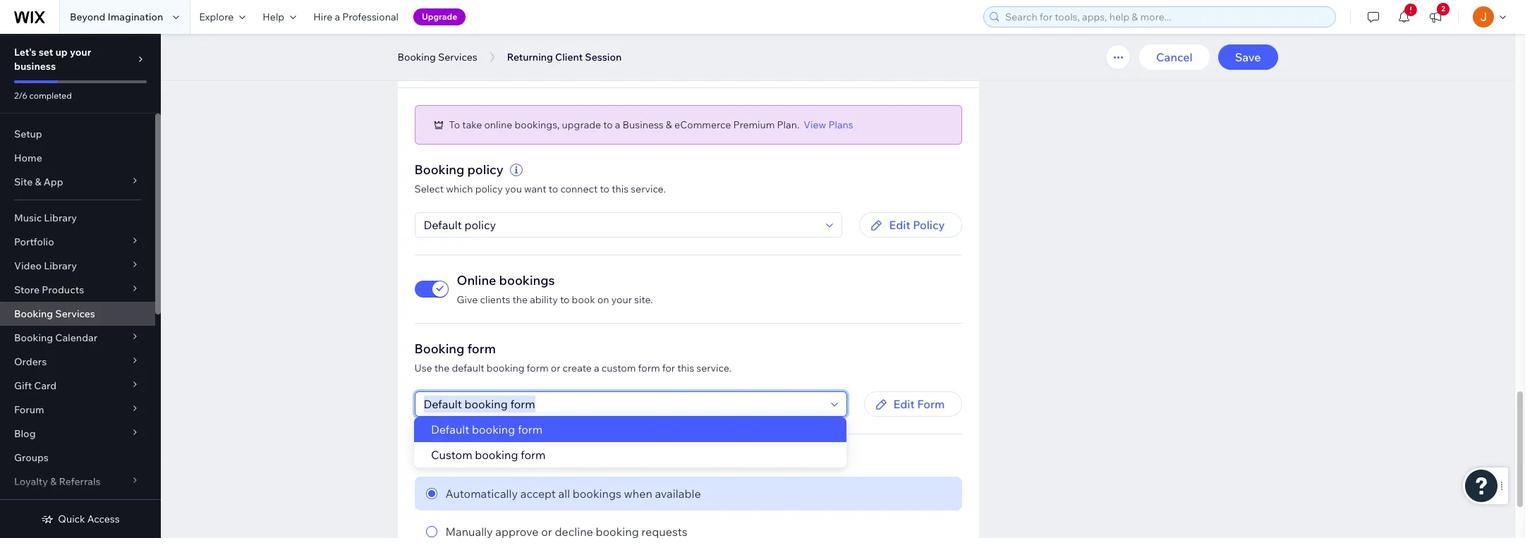 Task type: locate. For each thing, give the bounding box(es) containing it.
None field
[[420, 213, 823, 237], [420, 392, 827, 416], [420, 213, 823, 237], [420, 392, 827, 416]]

0 vertical spatial a
[[335, 11, 340, 23]]

a right hire
[[335, 11, 340, 23]]

0 horizontal spatial services
[[55, 308, 95, 320]]

0 horizontal spatial service.
[[631, 182, 666, 195]]

to right want at left top
[[549, 182, 558, 195]]

1 vertical spatial booking
[[472, 422, 515, 437]]

1 horizontal spatial the
[[513, 293, 528, 306]]

site & app button
[[0, 170, 155, 194]]

ecommerce
[[675, 118, 731, 131]]

returning client session
[[507, 51, 622, 64]]

let's set up your business
[[14, 46, 91, 73]]

loyalty
[[14, 476, 48, 488]]

booking preferences
[[415, 58, 541, 74]]

app
[[44, 176, 63, 188]]

form inside default booking form option
[[518, 422, 543, 437]]

default
[[452, 362, 485, 374]]

1 vertical spatial policy
[[475, 182, 503, 195]]

online
[[484, 118, 513, 131]]

sidebar element
[[0, 34, 161, 539]]

1 vertical spatial booking services
[[14, 308, 95, 320]]

save button
[[1219, 44, 1279, 70]]

bookings up 'ability' at the bottom left
[[499, 272, 555, 288]]

1 horizontal spatial this
[[678, 362, 695, 374]]

returning client session button
[[500, 47, 629, 68]]

loyalty & referrals button
[[0, 470, 155, 494]]

services inside button
[[438, 51, 478, 64]]

0 vertical spatial your
[[70, 46, 91, 59]]

0 vertical spatial services
[[438, 51, 478, 64]]

0 vertical spatial booking services
[[398, 51, 478, 64]]

this right "connect"
[[612, 182, 629, 195]]

bookings inside online bookings give clients the ability to book on your site.
[[499, 272, 555, 288]]

help button
[[254, 0, 305, 34]]

policy
[[468, 161, 504, 178], [475, 182, 503, 195]]

cancel
[[1157, 50, 1193, 64]]

edit left policy
[[890, 218, 911, 232]]

the inside booking form use the default booking form or create a custom form for this service.
[[435, 362, 450, 374]]

policy left you
[[475, 182, 503, 195]]

booking inside option
[[472, 422, 515, 437]]

form
[[468, 341, 496, 357], [527, 362, 549, 374], [638, 362, 660, 374], [518, 422, 543, 437], [521, 448, 546, 462]]

the left 'ability' at the bottom left
[[513, 293, 528, 306]]

this inside booking form use the default booking form or create a custom form for this service.
[[678, 362, 695, 374]]

bookings inside option group
[[573, 487, 622, 501]]

0 vertical spatial booking
[[487, 362, 525, 374]]

bookings
[[499, 272, 555, 288], [573, 487, 622, 501]]

0 vertical spatial service.
[[631, 182, 666, 195]]

form up requests
[[518, 422, 543, 437]]

service. right for
[[697, 362, 732, 374]]

to right upgrade
[[604, 118, 613, 131]]

form up accept
[[521, 448, 546, 462]]

your right up
[[70, 46, 91, 59]]

view
[[804, 118, 827, 131]]

1 vertical spatial this
[[678, 362, 695, 374]]

use
[[415, 362, 432, 374]]

a left business
[[615, 118, 621, 131]]

1 vertical spatial services
[[55, 308, 95, 320]]

list box containing default booking form
[[414, 417, 847, 468]]

1 vertical spatial your
[[612, 293, 632, 306]]

1 horizontal spatial booking services
[[398, 51, 478, 64]]

business
[[623, 118, 664, 131]]

0 horizontal spatial your
[[70, 46, 91, 59]]

1 library from the top
[[44, 212, 77, 224]]

this
[[612, 182, 629, 195], [678, 362, 695, 374]]

service. down to take online bookings, upgrade to a business & ecommerce premium plan. view plans
[[631, 182, 666, 195]]

0 vertical spatial library
[[44, 212, 77, 224]]

ability
[[530, 293, 558, 306]]

hire
[[313, 11, 333, 23]]

services up 'calendar'
[[55, 308, 95, 320]]

service.
[[631, 182, 666, 195], [697, 362, 732, 374]]

edit inside edit policy button
[[890, 218, 911, 232]]

1 horizontal spatial bookings
[[573, 487, 622, 501]]

form left or
[[527, 362, 549, 374]]

gift card
[[14, 380, 57, 392]]

music library
[[14, 212, 77, 224]]

booking up custom booking form
[[472, 422, 515, 437]]

booking services up booking calendar
[[14, 308, 95, 320]]

& inside popup button
[[35, 176, 41, 188]]

1 vertical spatial &
[[35, 176, 41, 188]]

your right on
[[612, 293, 632, 306]]

1 horizontal spatial your
[[612, 293, 632, 306]]

booking services button
[[391, 47, 485, 68]]

1 horizontal spatial &
[[50, 476, 57, 488]]

2 vertical spatial booking
[[475, 448, 518, 462]]

booking right default
[[487, 362, 525, 374]]

edit form button
[[864, 391, 962, 417]]

& right site
[[35, 176, 41, 188]]

0 horizontal spatial booking services
[[14, 308, 95, 320]]

plans
[[829, 118, 854, 131]]

booking form use the default booking form or create a custom form for this service.
[[415, 341, 732, 374]]

a
[[335, 11, 340, 23], [615, 118, 621, 131], [594, 362, 600, 374]]

services for booking services button
[[438, 51, 478, 64]]

view plans button
[[804, 118, 854, 131]]

the
[[513, 293, 528, 306], [435, 362, 450, 374]]

2 vertical spatial &
[[50, 476, 57, 488]]

session
[[585, 51, 622, 64]]

the right the use
[[435, 362, 450, 374]]

booking inside button
[[398, 51, 436, 64]]

1 vertical spatial the
[[435, 362, 450, 374]]

library for video library
[[44, 260, 77, 272]]

0 vertical spatial the
[[513, 293, 528, 306]]

blog
[[14, 428, 36, 440]]

1 vertical spatial service.
[[697, 362, 732, 374]]

0 horizontal spatial &
[[35, 176, 41, 188]]

referrals
[[59, 476, 101, 488]]

2 horizontal spatial a
[[615, 118, 621, 131]]

portfolio button
[[0, 230, 155, 254]]

booking services inside button
[[398, 51, 478, 64]]

& inside dropdown button
[[50, 476, 57, 488]]

0 horizontal spatial bookings
[[499, 272, 555, 288]]

edit inside button
[[894, 397, 915, 411]]

hire a professional
[[313, 11, 399, 23]]

1 vertical spatial a
[[615, 118, 621, 131]]

orders
[[14, 356, 47, 368]]

1 horizontal spatial a
[[594, 362, 600, 374]]

0 vertical spatial this
[[612, 182, 629, 195]]

form left for
[[638, 362, 660, 374]]

library up products
[[44, 260, 77, 272]]

services down upgrade button
[[438, 51, 478, 64]]

setup
[[14, 128, 42, 140]]

groups link
[[0, 446, 155, 470]]

1 vertical spatial edit
[[894, 397, 915, 411]]

let's
[[14, 46, 36, 59]]

booking services down upgrade button
[[398, 51, 478, 64]]

booking services link
[[0, 302, 155, 326]]

library for music library
[[44, 212, 77, 224]]

library inside dropdown button
[[44, 260, 77, 272]]

to
[[604, 118, 613, 131], [549, 182, 558, 195], [600, 182, 610, 195], [560, 293, 570, 306]]

to left book
[[560, 293, 570, 306]]

available
[[655, 487, 701, 501]]

0 horizontal spatial the
[[435, 362, 450, 374]]

imagination
[[108, 11, 163, 23]]

1 vertical spatial library
[[44, 260, 77, 272]]

policy up which
[[468, 161, 504, 178]]

custom booking form
[[431, 448, 546, 462]]

0 vertical spatial bookings
[[499, 272, 555, 288]]

this right for
[[678, 362, 695, 374]]

& right business
[[666, 118, 673, 131]]

1 horizontal spatial service.
[[697, 362, 732, 374]]

professional
[[342, 11, 399, 23]]

2 vertical spatial a
[[594, 362, 600, 374]]

book
[[572, 293, 596, 306]]

booking down default booking form
[[475, 448, 518, 462]]

beyond imagination
[[70, 11, 163, 23]]

booking for default
[[472, 422, 515, 437]]

online bookings give clients the ability to book on your site.
[[457, 272, 653, 306]]

services
[[438, 51, 478, 64], [55, 308, 95, 320]]

business
[[14, 60, 56, 73]]

0 vertical spatial &
[[666, 118, 673, 131]]

0 horizontal spatial a
[[335, 11, 340, 23]]

save
[[1236, 50, 1262, 64]]

edit for edit policy
[[890, 218, 911, 232]]

home link
[[0, 146, 155, 170]]

gift
[[14, 380, 32, 392]]

library up portfolio dropdown button
[[44, 212, 77, 224]]

bookings right "all"
[[573, 487, 622, 501]]

booking services inside sidebar element
[[14, 308, 95, 320]]

booking services for booking services button
[[398, 51, 478, 64]]

want
[[524, 182, 547, 195]]

edit
[[890, 218, 911, 232], [894, 397, 915, 411]]

& right loyalty
[[50, 476, 57, 488]]

loyalty & referrals
[[14, 476, 101, 488]]

services inside sidebar element
[[55, 308, 95, 320]]

2 horizontal spatial &
[[666, 118, 673, 131]]

edit left the form
[[894, 397, 915, 411]]

0 vertical spatial edit
[[890, 218, 911, 232]]

&
[[666, 118, 673, 131], [35, 176, 41, 188], [50, 476, 57, 488]]

portfolio
[[14, 236, 54, 248]]

edit policy button
[[860, 212, 962, 238]]

2 library from the top
[[44, 260, 77, 272]]

1 vertical spatial bookings
[[573, 487, 622, 501]]

1 horizontal spatial services
[[438, 51, 478, 64]]

you
[[505, 182, 522, 195]]

library
[[44, 212, 77, 224], [44, 260, 77, 272]]

service. inside booking form use the default booking form or create a custom form for this service.
[[697, 362, 732, 374]]

site & app
[[14, 176, 63, 188]]

Search for tools, apps, help & more... field
[[1002, 7, 1332, 27]]

select
[[415, 182, 444, 195]]

a right create
[[594, 362, 600, 374]]

policy
[[913, 218, 945, 232]]

store products button
[[0, 278, 155, 302]]

booking inside booking form use the default booking form or create a custom form for this service.
[[415, 341, 465, 357]]

list box
[[414, 417, 847, 468]]



Task type: vqa. For each thing, say whether or not it's contained in the screenshot.
Booking within dropdown button
yes



Task type: describe. For each thing, give the bounding box(es) containing it.
services for booking services link
[[55, 308, 95, 320]]

site
[[14, 176, 33, 188]]

completed
[[29, 90, 72, 101]]

forum button
[[0, 398, 155, 422]]

the inside online bookings give clients the ability to book on your site.
[[513, 293, 528, 306]]

quick access
[[58, 513, 120, 526]]

booking calendar
[[14, 332, 97, 344]]

booking inside booking form use the default booking form or create a custom form for this service.
[[487, 362, 525, 374]]

create
[[563, 362, 592, 374]]

setup link
[[0, 122, 155, 146]]

access
[[87, 513, 120, 526]]

automatically accept all bookings when available option group
[[415, 477, 962, 539]]

booking inside dropdown button
[[14, 332, 53, 344]]

up
[[55, 46, 68, 59]]

booking services for booking services link
[[14, 308, 95, 320]]

hire a professional link
[[305, 0, 407, 34]]

explore
[[199, 11, 234, 23]]

your inside let's set up your business
[[70, 46, 91, 59]]

automatically
[[446, 487, 518, 501]]

to inside online bookings give clients the ability to book on your site.
[[560, 293, 570, 306]]

or
[[551, 362, 561, 374]]

booking requests
[[415, 451, 520, 468]]

store
[[14, 284, 40, 296]]

music
[[14, 212, 42, 224]]

edit form
[[894, 397, 945, 411]]

orders button
[[0, 350, 155, 374]]

2/6
[[14, 90, 27, 101]]

card
[[34, 380, 57, 392]]

custom
[[431, 448, 472, 462]]

booking calendar button
[[0, 326, 155, 350]]

booking policy
[[415, 161, 504, 178]]

& for app
[[35, 176, 41, 188]]

bookings,
[[515, 118, 560, 131]]

blog button
[[0, 422, 155, 446]]

requests
[[468, 451, 520, 468]]

take
[[463, 118, 482, 131]]

custom
[[602, 362, 636, 374]]

preferences
[[469, 58, 541, 74]]

edit for edit form
[[894, 397, 915, 411]]

video
[[14, 260, 42, 272]]

2/6 completed
[[14, 90, 72, 101]]

to right "connect"
[[600, 182, 610, 195]]

0 vertical spatial policy
[[468, 161, 504, 178]]

premium
[[734, 118, 775, 131]]

booking for custom
[[475, 448, 518, 462]]

upgrade button
[[414, 8, 466, 25]]

to
[[449, 118, 460, 131]]

client
[[556, 51, 583, 64]]

quick
[[58, 513, 85, 526]]

0 horizontal spatial this
[[612, 182, 629, 195]]

beyond
[[70, 11, 105, 23]]

default booking form option
[[414, 417, 847, 442]]

select which policy you want to connect to this service.
[[415, 182, 666, 195]]

a inside booking form use the default booking form or create a custom form for this service.
[[594, 362, 600, 374]]

quick access button
[[41, 513, 120, 526]]

when
[[624, 487, 653, 501]]

forum
[[14, 404, 44, 416]]

gift card button
[[0, 374, 155, 398]]

form up default
[[468, 341, 496, 357]]

calendar
[[55, 332, 97, 344]]

video library button
[[0, 254, 155, 278]]

your inside online bookings give clients the ability to book on your site.
[[612, 293, 632, 306]]

video library
[[14, 260, 77, 272]]

all
[[559, 487, 570, 501]]

returning
[[507, 51, 553, 64]]

automatically accept all bookings when available
[[446, 487, 701, 501]]

help
[[263, 11, 285, 23]]

to take online bookings, upgrade to a business & ecommerce premium plan. view plans
[[449, 118, 854, 131]]

music library link
[[0, 206, 155, 230]]

which
[[446, 182, 473, 195]]

set
[[39, 46, 53, 59]]

plan.
[[777, 118, 800, 131]]

online
[[457, 272, 497, 288]]

default
[[431, 422, 469, 437]]

store products
[[14, 284, 84, 296]]

& for referrals
[[50, 476, 57, 488]]

upgrade
[[422, 11, 457, 22]]

groups
[[14, 452, 49, 464]]

site.
[[635, 293, 653, 306]]

upgrade
[[562, 118, 601, 131]]

for
[[663, 362, 675, 374]]

2 button
[[1421, 0, 1452, 34]]

default booking form
[[431, 422, 543, 437]]

give
[[457, 293, 478, 306]]



